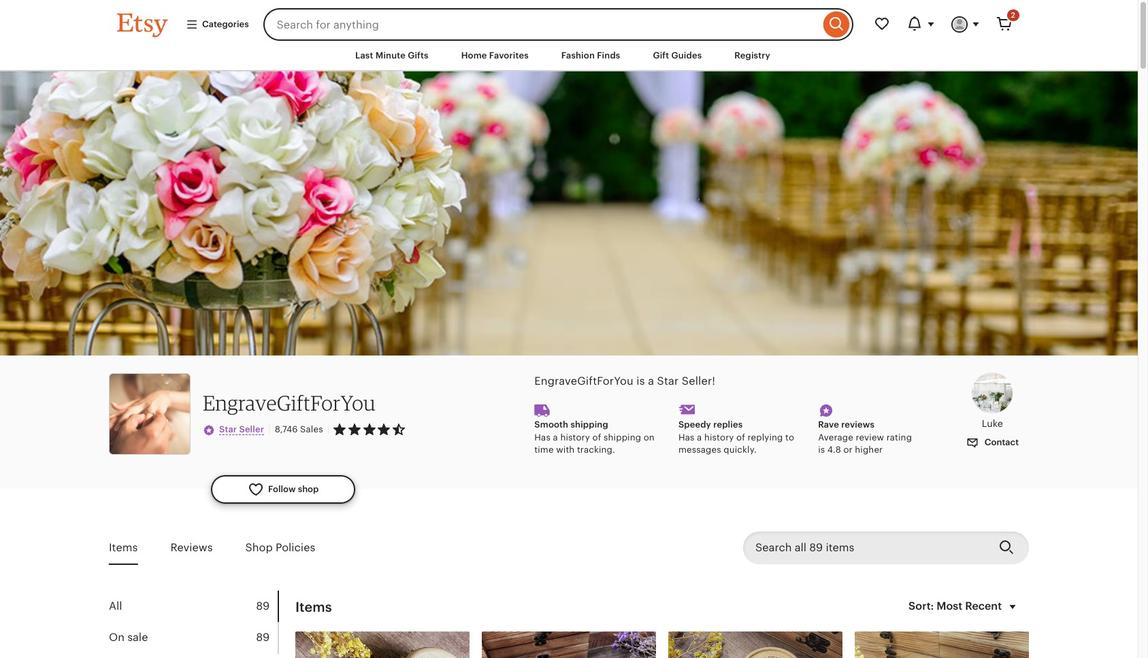 Task type: describe. For each thing, give the bounding box(es) containing it.
reviews
[[841, 420, 875, 430]]

time
[[535, 445, 554, 455]]

luke
[[982, 418, 1003, 429]]

1 vertical spatial shipping
[[604, 433, 641, 443]]

replying
[[748, 433, 783, 443]]

1 | from the left
[[268, 424, 271, 435]]

shop policies
[[245, 542, 315, 554]]

none search field inside categories banner
[[263, 8, 853, 41]]

89 for all
[[256, 600, 270, 613]]

items link
[[109, 533, 138, 564]]

most
[[937, 600, 963, 613]]

speedy replies has a history of replying to messages quickly.
[[678, 420, 794, 455]]

fashion
[[561, 50, 595, 61]]

star inside button
[[219, 425, 237, 435]]

custom groomsmen gifts wooden sunglasses, groomsman gift box set, groomsmen proposal, personalized best man sunglasses image
[[482, 632, 656, 659]]

home favorites link
[[451, 44, 539, 68]]

follow shop
[[268, 484, 319, 495]]

engravegiftforyou for engravegiftforyou
[[203, 391, 376, 416]]

categories banner
[[93, 0, 1045, 41]]

registry
[[735, 50, 770, 61]]

sales
[[300, 425, 323, 435]]

messages
[[678, 445, 721, 455]]

of for shipping
[[592, 433, 601, 443]]

last
[[355, 50, 373, 61]]

categories
[[202, 19, 249, 29]]

policies
[[276, 542, 315, 554]]

follow
[[268, 484, 296, 495]]

reviews
[[170, 542, 213, 554]]

higher
[[855, 445, 883, 455]]

a for smooth shipping has a history of shipping on time with tracking.
[[553, 433, 558, 443]]

shop
[[298, 484, 319, 495]]

shop
[[245, 542, 273, 554]]

shop policies link
[[245, 533, 315, 564]]

speedy
[[678, 420, 711, 430]]

0 vertical spatial shipping
[[571, 420, 608, 430]]

gift
[[653, 50, 669, 61]]

0 vertical spatial star
[[657, 375, 679, 388]]

replies
[[713, 420, 743, 430]]

registry link
[[724, 44, 781, 68]]

or
[[844, 445, 853, 455]]

4.8
[[828, 445, 841, 455]]

history for with
[[560, 433, 590, 443]]

star seller
[[219, 425, 264, 435]]

tab containing all
[[109, 591, 278, 623]]

menu bar containing last minute gifts
[[93, 41, 1045, 72]]

tracking.
[[577, 445, 615, 455]]

review
[[856, 433, 884, 443]]

customized wood cup, wedding party gift, groomsman proposals, best man gifts, groomsman gift wood coffee cup image
[[855, 632, 1029, 659]]

star_seller image
[[203, 425, 215, 437]]

8,746
[[275, 425, 298, 435]]

star seller button
[[203, 423, 264, 437]]

has for has a history of replying to messages quickly.
[[678, 433, 695, 443]]

engravegiftforyou for engravegiftforyou is a star seller!
[[535, 375, 634, 388]]

of for replying
[[736, 433, 745, 443]]

last minute gifts
[[355, 50, 429, 61]]

2
[[1011, 11, 1015, 19]]

| inside | 8,746 sales |
[[327, 425, 330, 435]]

last minute gifts link
[[345, 44, 439, 68]]

has for has a history of shipping on time with tracking.
[[535, 433, 551, 443]]

contact button
[[956, 431, 1029, 456]]

follow shop button
[[211, 476, 356, 504]]

customized bridesmaids hair comb, bridesmaid gifts, name engraved girls comb, personalized bridesmaids gift comb image
[[295, 632, 470, 659]]

gifts
[[408, 50, 429, 61]]

on
[[109, 632, 125, 645]]

fashion finds
[[561, 50, 620, 61]]

1 horizontal spatial a
[[648, 375, 654, 388]]



Task type: locate. For each thing, give the bounding box(es) containing it.
| left the 8,746
[[268, 424, 271, 435]]

1 vertical spatial engravegiftforyou
[[203, 391, 376, 416]]

engravegiftforyou
[[535, 375, 634, 388], [203, 391, 376, 416]]

2 of from the left
[[736, 433, 745, 443]]

minute
[[375, 50, 406, 61]]

on sale
[[109, 632, 148, 645]]

0 vertical spatial items
[[109, 542, 138, 554]]

engravegiftforyou up the 8,746
[[203, 391, 376, 416]]

0 horizontal spatial is
[[637, 375, 645, 388]]

1 has from the left
[[535, 433, 551, 443]]

items down policies
[[295, 600, 332, 615]]

seller
[[239, 425, 264, 435]]

2 horizontal spatial a
[[697, 433, 702, 443]]

|
[[268, 424, 271, 435], [327, 425, 330, 435]]

1 vertical spatial star
[[219, 425, 237, 435]]

engravegiftforyou up smooth
[[535, 375, 634, 388]]

1 vertical spatial is
[[818, 445, 825, 455]]

a left seller!
[[648, 375, 654, 388]]

0 vertical spatial engravegiftforyou
[[535, 375, 634, 388]]

1 horizontal spatial star
[[657, 375, 679, 388]]

is inside rave reviews average review rating is 4.8 or higher
[[818, 445, 825, 455]]

home favorites
[[461, 50, 529, 61]]

1 horizontal spatial is
[[818, 445, 825, 455]]

shipping
[[571, 420, 608, 430], [604, 433, 641, 443]]

None search field
[[263, 8, 853, 41]]

tab containing on sale
[[109, 623, 278, 655]]

1 vertical spatial 89
[[256, 632, 270, 645]]

has inside speedy replies has a history of replying to messages quickly.
[[678, 433, 695, 443]]

of inside smooth shipping has a history of shipping on time with tracking.
[[592, 433, 601, 443]]

2 | from the left
[[327, 425, 330, 435]]

rave
[[818, 420, 839, 430]]

history
[[560, 433, 590, 443], [704, 433, 734, 443]]

shipping up tracking.
[[571, 420, 608, 430]]

tab
[[109, 591, 278, 623], [109, 623, 278, 655]]

89
[[256, 600, 270, 613], [256, 632, 270, 645]]

categories button
[[176, 12, 259, 37]]

items
[[109, 542, 138, 554], [295, 600, 332, 615]]

2 has from the left
[[678, 433, 695, 443]]

2 89 from the top
[[256, 632, 270, 645]]

fashion finds link
[[551, 44, 630, 68]]

2 link
[[988, 8, 1021, 41]]

1 89 from the top
[[256, 600, 270, 613]]

menu bar
[[93, 41, 1045, 72]]

personalized wood cup mat, party favors, wedding proposals, best man gifts, customized wood coffee cup coaster image
[[668, 632, 843, 659]]

| 8,746 sales |
[[268, 424, 330, 435]]

1 tab from the top
[[109, 591, 278, 623]]

0 horizontal spatial |
[[268, 424, 271, 435]]

0 horizontal spatial star
[[219, 425, 237, 435]]

history for quickly.
[[704, 433, 734, 443]]

has
[[535, 433, 551, 443], [678, 433, 695, 443]]

smooth
[[535, 420, 568, 430]]

sections tab list
[[109, 591, 279, 655]]

contact
[[983, 438, 1019, 448]]

recent
[[965, 600, 1002, 613]]

rating
[[887, 433, 912, 443]]

home
[[461, 50, 487, 61]]

sale
[[127, 632, 148, 645]]

0 horizontal spatial history
[[560, 433, 590, 443]]

guides
[[671, 50, 702, 61]]

a
[[648, 375, 654, 388], [553, 433, 558, 443], [697, 433, 702, 443]]

1 of from the left
[[592, 433, 601, 443]]

a up messages
[[697, 433, 702, 443]]

history down replies
[[704, 433, 734, 443]]

a inside speedy replies has a history of replying to messages quickly.
[[697, 433, 702, 443]]

average
[[818, 433, 853, 443]]

1 horizontal spatial items
[[295, 600, 332, 615]]

all
[[109, 600, 122, 613]]

gift guides link
[[643, 44, 712, 68]]

star
[[657, 375, 679, 388], [219, 425, 237, 435]]

1 horizontal spatial of
[[736, 433, 745, 443]]

2 tab from the top
[[109, 623, 278, 655]]

rave reviews average review rating is 4.8 or higher
[[818, 420, 912, 455]]

0 horizontal spatial items
[[109, 542, 138, 554]]

has inside smooth shipping has a history of shipping on time with tracking.
[[535, 433, 551, 443]]

1 horizontal spatial has
[[678, 433, 695, 443]]

shipping left on
[[604, 433, 641, 443]]

history inside smooth shipping has a history of shipping on time with tracking.
[[560, 433, 590, 443]]

1 horizontal spatial |
[[327, 425, 330, 435]]

a for speedy replies has a history of replying to messages quickly.
[[697, 433, 702, 443]]

quickly.
[[724, 445, 757, 455]]

sort: most recent
[[909, 600, 1002, 613]]

star left seller!
[[657, 375, 679, 388]]

| right "sales"
[[327, 425, 330, 435]]

is left 4.8
[[818, 445, 825, 455]]

1 horizontal spatial engravegiftforyou
[[535, 375, 634, 388]]

seller!
[[682, 375, 715, 388]]

a down smooth
[[553, 433, 558, 443]]

0 horizontal spatial a
[[553, 433, 558, 443]]

finds
[[597, 50, 620, 61]]

Search for anything text field
[[263, 8, 820, 41]]

2 history from the left
[[704, 433, 734, 443]]

gift guides
[[653, 50, 702, 61]]

luke image
[[972, 373, 1013, 414]]

1 history from the left
[[560, 433, 590, 443]]

a inside smooth shipping has a history of shipping on time with tracking.
[[553, 433, 558, 443]]

0 horizontal spatial has
[[535, 433, 551, 443]]

1 vertical spatial items
[[295, 600, 332, 615]]

smooth shipping has a history of shipping on time with tracking.
[[535, 420, 655, 455]]

is up on
[[637, 375, 645, 388]]

is
[[637, 375, 645, 388], [818, 445, 825, 455]]

on
[[644, 433, 655, 443]]

has down speedy
[[678, 433, 695, 443]]

with
[[556, 445, 575, 455]]

history inside speedy replies has a history of replying to messages quickly.
[[704, 433, 734, 443]]

of inside speedy replies has a history of replying to messages quickly.
[[736, 433, 745, 443]]

sort: most recent button
[[900, 591, 1029, 624]]

0 vertical spatial 89
[[256, 600, 270, 613]]

engravegiftforyou is a star seller!
[[535, 375, 715, 388]]

of up the quickly. on the bottom of page
[[736, 433, 745, 443]]

0 vertical spatial is
[[637, 375, 645, 388]]

of up tracking.
[[592, 433, 601, 443]]

favorites
[[489, 50, 529, 61]]

star right star_seller image
[[219, 425, 237, 435]]

8,746 sales link
[[275, 425, 323, 435]]

to
[[785, 433, 794, 443]]

0 horizontal spatial of
[[592, 433, 601, 443]]

luke link
[[956, 373, 1029, 431]]

Search all 89 items text field
[[743, 532, 988, 565]]

0 horizontal spatial engravegiftforyou
[[203, 391, 376, 416]]

has up "time"
[[535, 433, 551, 443]]

of
[[592, 433, 601, 443], [736, 433, 745, 443]]

items up all
[[109, 542, 138, 554]]

89 for on sale
[[256, 632, 270, 645]]

history up with at the bottom of the page
[[560, 433, 590, 443]]

1 horizontal spatial history
[[704, 433, 734, 443]]

sort:
[[909, 600, 934, 613]]

reviews link
[[170, 533, 213, 564]]



Task type: vqa. For each thing, say whether or not it's contained in the screenshot.
Browse by section
no



